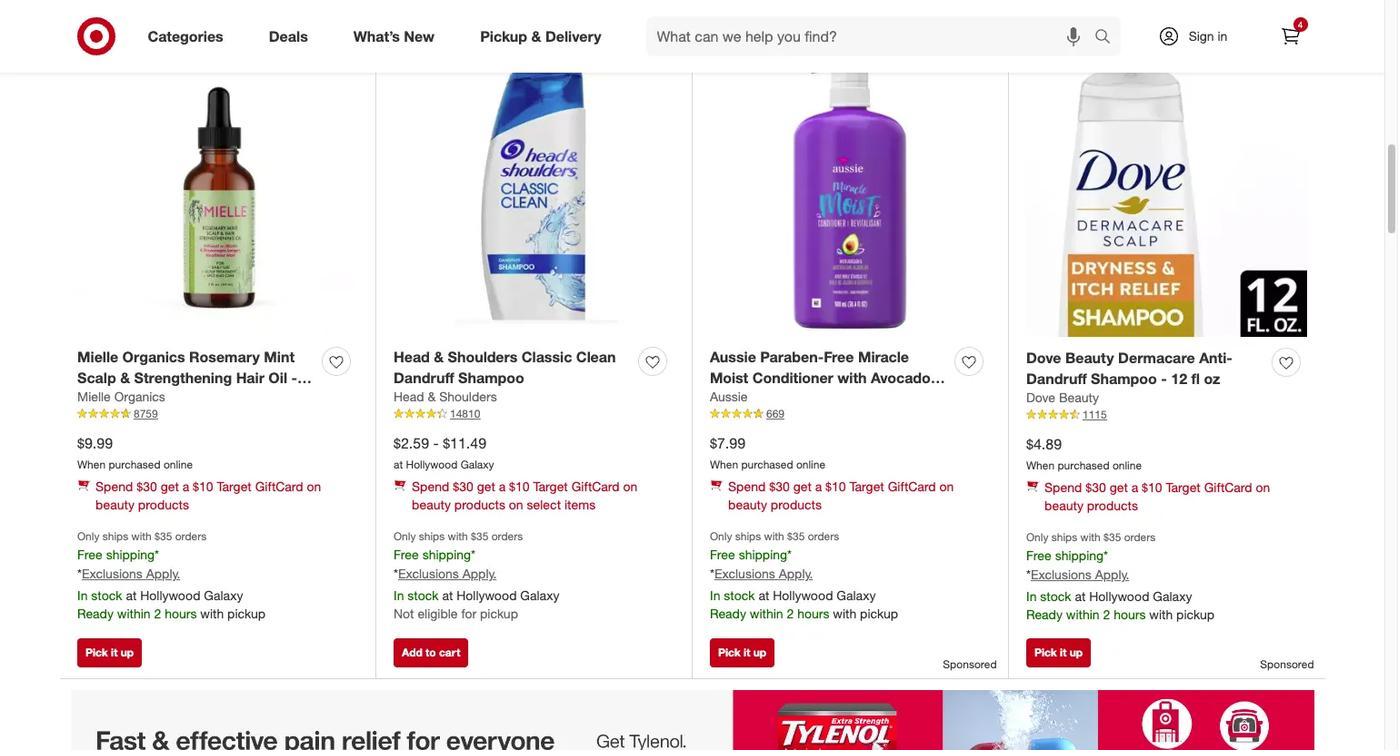 Task type: describe. For each thing, give the bounding box(es) containing it.
not
[[394, 607, 414, 622]]

orders inside "only ships with $35 orders free shipping * * exclusions apply. in stock at  hollywood galaxy not eligible for pickup"
[[492, 530, 523, 544]]

search button
[[1086, 16, 1130, 60]]

14810
[[450, 408, 480, 421]]

orders inside only ships with $35 orders free shipping * * exclusions apply. in stock at  hollywood galaxy ready within 2 hours with pickup
[[175, 530, 207, 544]]

for inside 'aussie paraben-free miracle moist conditioner with avocado & jojoba for dry hair - 30.4 fl oz'
[[761, 389, 780, 408]]

free inside only ships with $35 orders free shipping * * exclusions apply. in stock at  hollywood galaxy ready within 2 hours with pickup
[[77, 548, 103, 563]]

$30 for $7.99
[[769, 479, 790, 495]]

it for aussie paraben-free miracle moist conditioner with avocado & jojoba for dry hair - 30.4 fl oz
[[744, 646, 750, 660]]

when for $9.99
[[77, 459, 106, 472]]

pick for dove beauty dermacare anti- dandruff shampoo - 12 fl oz
[[1035, 646, 1057, 660]]

sign
[[1189, 28, 1214, 44]]

$7.99
[[710, 434, 746, 452]]

spend $30 get a $10 target giftcard on beauty products for oz
[[95, 479, 321, 513]]

products for $4.89
[[1087, 498, 1138, 514]]

giftcard for head & shoulders classic clean dandruff shampoo
[[572, 479, 620, 495]]

apply. inside "only ships with $35 orders free shipping * * exclusions apply. in stock at  hollywood galaxy not eligible for pickup"
[[462, 567, 497, 582]]

- inside $2.59 - $11.49 at hollywood galaxy
[[433, 434, 439, 452]]

strengthening
[[134, 369, 232, 387]]

shoulders for head & shoulders classic clean dandruff shampoo
[[448, 348, 518, 366]]

& inside 'aussie paraben-free miracle moist conditioner with avocado & jojoba for dry hair - 30.4 fl oz'
[[935, 369, 945, 387]]

at inside "only ships with $35 orders free shipping * * exclusions apply. in stock at  hollywood galaxy not eligible for pickup"
[[442, 588, 453, 604]]

free shipping * * exclusions apply. in stock at  hollywood galaxy ready within 2 hours with pickup for $4.89
[[1026, 549, 1215, 623]]

exclusions apply. link for $9.99
[[82, 567, 180, 582]]

8759 link
[[77, 407, 357, 423]]

pick it up button for aussie paraben-free miracle moist conditioner with avocado & jojoba for dry hair - 30.4 fl oz
[[710, 639, 775, 668]]

oz inside 'aussie paraben-free miracle moist conditioner with avocado & jojoba for dry hair - 30.4 fl oz'
[[900, 389, 917, 408]]

anti-
[[1199, 349, 1233, 367]]

add to cart for add to cart button to the left
[[85, 5, 144, 19]]

purchased for $9.99
[[109, 459, 161, 472]]

What can we help you find? suggestions appear below search field
[[646, 16, 1099, 56]]

dove beauty dermacare anti- dandruff shampoo - 12 fl oz
[[1026, 349, 1233, 388]]

2 horizontal spatial spend $30 get a $10 target giftcard on beauty products
[[1045, 480, 1270, 514]]

2 inside only ships with $35 orders free shipping * * exclusions apply. in stock at  hollywood galaxy ready within 2 hours with pickup
[[154, 607, 161, 622]]

aussie for aussie
[[710, 389, 748, 405]]

oz inside dove beauty dermacare anti- dandruff shampoo - 12 fl oz
[[1204, 370, 1220, 388]]

pickup
[[480, 27, 527, 45]]

clean
[[576, 348, 616, 366]]

get for $4.89
[[1110, 480, 1128, 496]]

sign in link
[[1142, 16, 1256, 56]]

$4.89 when purchased online
[[1026, 435, 1142, 473]]

ready for $7.99
[[710, 607, 746, 622]]

add for add to cart button to the left
[[85, 5, 106, 19]]

1 horizontal spatial add to cart button
[[394, 639, 469, 668]]

aussie paraben-free miracle moist conditioner with avocado & jojoba for dry hair - 30.4 fl oz link
[[710, 347, 947, 408]]

what's new link
[[338, 16, 457, 56]]

a for $2.59 - $11.49
[[499, 479, 506, 495]]

advertisement region
[[60, 691, 1325, 751]]

rosemary
[[189, 348, 260, 366]]

$9.99 when purchased online
[[77, 434, 193, 472]]

pick it up for mielle organics rosemary mint scalp & strengthening hair oil  - 2 fl oz
[[85, 646, 134, 660]]

aussie for aussie paraben-free miracle moist conditioner with avocado & jojoba for dry hair - 30.4 fl oz
[[710, 348, 756, 366]]

with inside 'aussie paraben-free miracle moist conditioner with avocado & jojoba for dry hair - 30.4 fl oz'
[[838, 369, 867, 387]]

& for pickup & delivery
[[531, 27, 541, 45]]

mielle for mielle organics
[[77, 389, 111, 405]]

pickup inside "only ships with $35 orders free shipping * * exclusions apply. in stock at  hollywood galaxy not eligible for pickup"
[[480, 607, 518, 622]]

mint
[[264, 348, 295, 366]]

galaxy inside only ships with $35 orders free shipping * * exclusions apply. in stock at  hollywood galaxy ready within 2 hours with pickup
[[204, 588, 243, 604]]

miracle
[[858, 348, 909, 366]]

within for $4.89
[[1066, 607, 1100, 623]]

dove beauty dermacare anti- dandruff shampoo - 12 fl oz link
[[1026, 348, 1265, 389]]

shipping inside only ships with $35 orders free shipping * * exclusions apply. in stock at  hollywood galaxy ready within 2 hours with pickup
[[106, 548, 155, 563]]

spend for $9.99
[[95, 479, 133, 495]]

$4.89
[[1026, 435, 1062, 453]]

beauty for dove beauty dermacare anti- dandruff shampoo - 12 fl oz
[[1065, 349, 1114, 367]]

categories link
[[132, 16, 246, 56]]

pick for mielle organics rosemary mint scalp & strengthening hair oil  - 2 fl oz
[[85, 646, 108, 660]]

head & shoulders link
[[394, 389, 497, 407]]

classic
[[522, 348, 572, 366]]

1115 link
[[1026, 408, 1307, 424]]

- inside mielle organics rosemary mint scalp & strengthening hair oil  - 2 fl oz
[[291, 369, 297, 387]]

conditioner
[[752, 369, 833, 387]]

organics for mielle organics
[[114, 389, 165, 405]]

dandruff inside dove beauty dermacare anti- dandruff shampoo - 12 fl oz
[[1026, 370, 1087, 388]]

12
[[1171, 370, 1187, 388]]

4 link
[[1270, 16, 1310, 56]]

hair inside 'aussie paraben-free miracle moist conditioner with avocado & jojoba for dry hair - 30.4 fl oz'
[[813, 389, 841, 408]]

deals link
[[253, 16, 331, 56]]

spend for $4.89
[[1045, 480, 1082, 496]]

items
[[565, 497, 596, 513]]

aussie paraben-free miracle moist conditioner with avocado & jojoba for dry hair - 30.4 fl oz
[[710, 348, 945, 408]]

dry
[[784, 389, 809, 408]]

only ships with $35 orders for $7.99
[[710, 530, 839, 544]]

head & shoulders classic clean dandruff shampoo
[[394, 348, 616, 387]]

dandruff inside head & shoulders classic clean dandruff shampoo
[[394, 369, 454, 387]]

mielle organics rosemary mint scalp & strengthening hair oil  - 2 fl oz link
[[77, 347, 315, 408]]

at inside only ships with $35 orders free shipping * * exclusions apply. in stock at  hollywood galaxy ready within 2 hours with pickup
[[126, 588, 137, 604]]

what's
[[353, 27, 400, 45]]

giftcard for dove beauty dermacare anti- dandruff shampoo - 12 fl oz
[[1204, 480, 1252, 496]]

to for the middle add to cart button
[[426, 646, 436, 660]]

up for mielle organics rosemary mint scalp & strengthening hair oil  - 2 fl oz
[[121, 646, 134, 660]]

within inside only ships with $35 orders free shipping * * exclusions apply. in stock at  hollywood galaxy ready within 2 hours with pickup
[[117, 607, 151, 622]]

hollywood inside "only ships with $35 orders free shipping * * exclusions apply. in stock at  hollywood galaxy not eligible for pickup"
[[457, 588, 517, 604]]

pickup & delivery
[[480, 27, 601, 45]]

beauty for $9.99
[[95, 497, 135, 513]]

it for mielle organics rosemary mint scalp & strengthening hair oil  - 2 fl oz
[[111, 646, 118, 660]]

oz inside mielle organics rosemary mint scalp & strengthening hair oil  - 2 fl oz
[[90, 389, 106, 408]]

to for the right add to cart button
[[1058, 5, 1069, 19]]

dove for dove beauty dermacare anti- dandruff shampoo - 12 fl oz
[[1026, 349, 1061, 367]]

scalp
[[77, 369, 116, 387]]

beauty for $2.59
[[412, 497, 451, 513]]

on for mielle organics rosemary mint scalp & strengthening hair oil  - 2 fl oz
[[307, 479, 321, 495]]

for inside "only ships with $35 orders free shipping * * exclusions apply. in stock at  hollywood galaxy not eligible for pickup"
[[461, 607, 477, 622]]

avocado
[[871, 369, 931, 387]]

only ships with $35 orders free shipping * * exclusions apply. in stock at  hollywood galaxy ready within 2 hours with pickup
[[77, 530, 266, 622]]

$30 for $2.59 - $11.49
[[453, 479, 473, 495]]

hair inside mielle organics rosemary mint scalp & strengthening hair oil  - 2 fl oz
[[236, 369, 264, 387]]

spend $30 get a $10 target giftcard on beauty products on select items
[[412, 479, 638, 513]]

$11.49
[[443, 434, 486, 452]]

$2.59 - $11.49 at hollywood galaxy
[[394, 434, 494, 472]]

in
[[1218, 28, 1228, 44]]

head & shoulders classic clean dandruff shampoo link
[[394, 347, 631, 389]]

what's new
[[353, 27, 435, 45]]

a for $7.99
[[815, 479, 822, 495]]

delivery
[[545, 27, 601, 45]]

$10 for $9.99
[[193, 479, 213, 495]]

- inside 'aussie paraben-free miracle moist conditioner with avocado & jojoba for dry hair - 30.4 fl oz'
[[845, 389, 851, 408]]

add to cart for the middle add to cart button
[[402, 646, 460, 660]]

purchased for $4.89
[[1058, 459, 1110, 473]]

on for head & shoulders classic clean dandruff shampoo
[[623, 479, 638, 495]]

get for $9.99
[[161, 479, 179, 495]]

within for $7.99
[[750, 607, 783, 622]]

products for $7.99
[[771, 497, 822, 513]]

spend for $7.99
[[728, 479, 766, 495]]

moist
[[710, 369, 748, 387]]

search
[[1086, 29, 1130, 47]]

669 link
[[710, 407, 990, 423]]

pick it up button for dove beauty dermacare anti- dandruff shampoo - 12 fl oz
[[1026, 639, 1091, 668]]

with inside "only ships with $35 orders free shipping * * exclusions apply. in stock at  hollywood galaxy not eligible for pickup"
[[448, 530, 468, 544]]

2 horizontal spatial add to cart button
[[1026, 0, 1101, 27]]

oil
[[268, 369, 287, 387]]

paraben-
[[760, 348, 824, 366]]

ships inside "only ships with $35 orders free shipping * * exclusions apply. in stock at  hollywood galaxy not eligible for pickup"
[[419, 530, 445, 544]]

aussie link
[[710, 389, 748, 407]]

$30 for $9.99
[[137, 479, 157, 495]]



Task type: vqa. For each thing, say whether or not it's contained in the screenshot.
bottom Rooted
no



Task type: locate. For each thing, give the bounding box(es) containing it.
0 horizontal spatial add to cart button
[[77, 0, 152, 27]]

1 horizontal spatial hours
[[797, 607, 830, 622]]

target for -
[[1166, 480, 1201, 496]]

hours for $7.99
[[797, 607, 830, 622]]

beauty inside the spend $30 get a $10 target giftcard on beauty products on select items
[[412, 497, 451, 513]]

products down $4.89 when purchased online
[[1087, 498, 1138, 514]]

mielle
[[77, 348, 118, 366], [77, 389, 111, 405]]

0 vertical spatial dove
[[1026, 349, 1061, 367]]

galaxy
[[461, 459, 494, 472], [204, 588, 243, 604], [520, 588, 559, 604], [837, 588, 876, 604], [1153, 589, 1192, 605]]

free
[[824, 348, 854, 366], [77, 548, 103, 563], [394, 548, 419, 563], [710, 548, 735, 563], [1026, 549, 1052, 564]]

get down $7.99 when purchased online
[[793, 479, 812, 495]]

beauty down $4.89 when purchased online
[[1045, 498, 1084, 514]]

mielle down scalp
[[77, 389, 111, 405]]

for left dry
[[761, 389, 780, 408]]

2 head from the top
[[394, 389, 424, 405]]

when for $7.99
[[710, 459, 738, 472]]

exclusions inside "only ships with $35 orders free shipping * * exclusions apply. in stock at  hollywood galaxy not eligible for pickup"
[[398, 567, 459, 582]]

1 horizontal spatial dandruff
[[1026, 370, 1087, 388]]

1 vertical spatial mielle
[[77, 389, 111, 405]]

beauty for $7.99
[[728, 497, 767, 513]]

pick it up button for mielle organics rosemary mint scalp & strengthening hair oil  - 2 fl oz
[[77, 639, 142, 668]]

2 horizontal spatial oz
[[1204, 370, 1220, 388]]

target up select
[[533, 479, 568, 495]]

& right avocado
[[935, 369, 945, 387]]

beauty up 1115
[[1059, 390, 1099, 406]]

beauty
[[1065, 349, 1114, 367], [1059, 390, 1099, 406]]

mielle for mielle organics rosemary mint scalp & strengthening hair oil  - 2 fl oz
[[77, 348, 118, 366]]

0 horizontal spatial hours
[[165, 607, 197, 622]]

online inside $7.99 when purchased online
[[796, 459, 826, 472]]

products down $9.99 when purchased online
[[138, 497, 189, 513]]

hollywood inside $2.59 - $11.49 at hollywood galaxy
[[406, 459, 458, 472]]

spend $30 get a $10 target giftcard on beauty products
[[95, 479, 321, 513], [728, 479, 954, 513], [1045, 480, 1270, 514]]

spend down $7.99 when purchased online
[[728, 479, 766, 495]]

2 horizontal spatial hours
[[1114, 607, 1146, 623]]

head for head & shoulders classic clean dandruff shampoo
[[394, 348, 430, 366]]

dove up the $4.89
[[1026, 390, 1056, 406]]

0 horizontal spatial add to cart
[[85, 5, 144, 19]]

dove for dove beauty
[[1026, 390, 1056, 406]]

shoulders up 14810
[[439, 389, 497, 405]]

& for head & shoulders classic clean dandruff shampoo
[[434, 348, 444, 366]]

products for $2.59 - $11.49
[[454, 497, 505, 513]]

galaxy inside "only ships with $35 orders free shipping * * exclusions apply. in stock at  hollywood galaxy not eligible for pickup"
[[520, 588, 559, 604]]

0 horizontal spatial online
[[164, 459, 193, 472]]

1 head from the top
[[394, 348, 430, 366]]

14810 link
[[394, 407, 674, 423]]

hours
[[165, 607, 197, 622], [797, 607, 830, 622], [1114, 607, 1146, 623]]

spend down $4.89 when purchased online
[[1045, 480, 1082, 496]]

ships up eligible
[[419, 530, 445, 544]]

2 horizontal spatial add
[[1035, 5, 1055, 19]]

beauty for dove beauty
[[1059, 390, 1099, 406]]

giftcard for mielle organics rosemary mint scalp & strengthening hair oil  - 2 fl oz
[[255, 479, 303, 495]]

1 horizontal spatial hair
[[813, 389, 841, 408]]

a
[[182, 479, 189, 495], [499, 479, 506, 495], [815, 479, 822, 495], [1132, 480, 1138, 496]]

2 horizontal spatial add to cart
[[1035, 5, 1093, 19]]

ships
[[103, 530, 128, 544], [419, 530, 445, 544], [735, 530, 761, 544], [1052, 531, 1078, 545]]

$10
[[193, 479, 213, 495], [509, 479, 530, 495], [826, 479, 846, 495], [1142, 480, 1162, 496]]

head & shoulders classic clean dandruff shampoo image
[[394, 57, 674, 337], [394, 57, 674, 337]]

only inside "only ships with $35 orders free shipping * * exclusions apply. in stock at  hollywood galaxy not eligible for pickup"
[[394, 530, 416, 544]]

2 horizontal spatial online
[[1113, 459, 1142, 473]]

1 vertical spatial head
[[394, 389, 424, 405]]

$10 for $4.89
[[1142, 480, 1162, 496]]

pick it up button
[[710, 0, 775, 27], [77, 639, 142, 668], [710, 639, 775, 668], [1026, 639, 1091, 668]]

$35 down the spend $30 get a $10 target giftcard on beauty products on select items
[[471, 530, 489, 544]]

dove inside dove beauty dermacare anti- dandruff shampoo - 12 fl oz
[[1026, 349, 1061, 367]]

$10 down 1115 link
[[1142, 480, 1162, 496]]

organics up strengthening
[[122, 348, 185, 366]]

for right eligible
[[461, 607, 477, 622]]

0 horizontal spatial cart
[[123, 5, 144, 19]]

with
[[838, 369, 867, 387], [131, 530, 152, 544], [448, 530, 468, 544], [764, 530, 784, 544], [1081, 531, 1101, 545], [200, 607, 224, 622], [833, 607, 857, 622], [1149, 607, 1173, 623]]

$7.99 when purchased online
[[710, 434, 826, 472]]

mielle organics link
[[77, 389, 165, 407]]

0 horizontal spatial spend $30 get a $10 target giftcard on beauty products
[[95, 479, 321, 513]]

target
[[217, 479, 252, 495], [533, 479, 568, 495], [850, 479, 884, 495], [1166, 480, 1201, 496]]

only ships with $35 orders
[[710, 530, 839, 544], [1026, 531, 1156, 545]]

- left 30.4
[[845, 389, 851, 408]]

$10 up select
[[509, 479, 530, 495]]

2 horizontal spatial when
[[1026, 459, 1055, 473]]

exclusions apply. link for $2.59
[[398, 567, 497, 582]]

2 mielle from the top
[[77, 389, 111, 405]]

select
[[527, 497, 561, 513]]

30.4
[[855, 389, 884, 408]]

2
[[301, 369, 309, 387], [154, 607, 161, 622], [787, 607, 794, 622], [1103, 607, 1110, 623]]

dove up dove beauty on the right of the page
[[1026, 349, 1061, 367]]

1 vertical spatial beauty
[[1059, 390, 1099, 406]]

shoulders inside head & shoulders classic clean dandruff shampoo
[[448, 348, 518, 366]]

in inside "only ships with $35 orders free shipping * * exclusions apply. in stock at  hollywood galaxy not eligible for pickup"
[[394, 588, 404, 604]]

1 vertical spatial dove
[[1026, 390, 1056, 406]]

to left search button
[[1058, 5, 1069, 19]]

spend $30 get a $10 target giftcard on beauty products down 669 link
[[728, 479, 954, 513]]

aussie up moist
[[710, 348, 756, 366]]

1 mielle from the top
[[77, 348, 118, 366]]

head up head & shoulders
[[394, 348, 430, 366]]

0 horizontal spatial fl
[[77, 389, 86, 408]]

only ships with $35 orders free shipping * * exclusions apply. in stock at  hollywood galaxy not eligible for pickup
[[394, 530, 559, 622]]

aussie paraben-free miracle moist conditioner with avocado & jojoba for dry hair - 30.4 fl oz image
[[710, 57, 990, 337], [710, 57, 990, 337]]

target down 8759 link
[[217, 479, 252, 495]]

sign in
[[1189, 28, 1228, 44]]

get inside the spend $30 get a $10 target giftcard on beauty products on select items
[[477, 479, 495, 495]]

pick it up for aussie paraben-free miracle moist conditioner with avocado & jojoba for dry hair - 30.4 fl oz
[[718, 646, 767, 660]]

$30 down $9.99 when purchased online
[[137, 479, 157, 495]]

purchased inside $9.99 when purchased online
[[109, 459, 161, 472]]

add for the right add to cart button
[[1035, 5, 1055, 19]]

when inside $4.89 when purchased online
[[1026, 459, 1055, 473]]

get
[[161, 479, 179, 495], [477, 479, 495, 495], [793, 479, 812, 495], [1110, 480, 1128, 496]]

fl inside 'aussie paraben-free miracle moist conditioner with avocado & jojoba for dry hair - 30.4 fl oz'
[[888, 389, 896, 408]]

0 horizontal spatial to
[[109, 5, 120, 19]]

purchased inside $7.99 when purchased online
[[741, 459, 793, 472]]

1 horizontal spatial fl
[[888, 389, 896, 408]]

organics up '8759'
[[114, 389, 165, 405]]

2 horizontal spatial purchased
[[1058, 459, 1110, 473]]

hair
[[236, 369, 264, 387], [813, 389, 841, 408]]

add to cart for the right add to cart button
[[1035, 5, 1093, 19]]

- right oil at the left of page
[[291, 369, 297, 387]]

& inside head & shoulders classic clean dandruff shampoo
[[434, 348, 444, 366]]

only ships with $35 orders for $4.89
[[1026, 531, 1156, 545]]

0 horizontal spatial shampoo
[[458, 369, 524, 387]]

1 horizontal spatial spend $30 get a $10 target giftcard on beauty products
[[728, 479, 954, 513]]

spend down $2.59 - $11.49 at hollywood galaxy
[[412, 479, 450, 495]]

fl right 12
[[1191, 370, 1200, 388]]

& inside mielle organics rosemary mint scalp & strengthening hair oil  - 2 fl oz
[[120, 369, 130, 387]]

products inside the spend $30 get a $10 target giftcard on beauty products on select items
[[454, 497, 505, 513]]

dove beauty link
[[1026, 389, 1099, 408]]

giftcard
[[255, 479, 303, 495], [572, 479, 620, 495], [888, 479, 936, 495], [1204, 480, 1252, 496]]

get down $4.89 when purchased online
[[1110, 480, 1128, 496]]

hair left oil at the left of page
[[236, 369, 264, 387]]

a down $4.89 when purchased online
[[1132, 480, 1138, 496]]

beauty down $7.99 when purchased online
[[728, 497, 767, 513]]

apply.
[[146, 567, 180, 582], [462, 567, 497, 582], [779, 567, 813, 582], [1095, 567, 1129, 583]]

a inside the spend $30 get a $10 target giftcard on beauty products on select items
[[499, 479, 506, 495]]

spend $30 get a $10 target giftcard on beauty products down 1115 link
[[1045, 480, 1270, 514]]

1 horizontal spatial purchased
[[741, 459, 793, 472]]

beauty inside dove beauty dermacare anti- dandruff shampoo - 12 fl oz
[[1065, 349, 1114, 367]]

purchased down $9.99
[[109, 459, 161, 472]]

$35
[[155, 530, 172, 544], [471, 530, 489, 544], [787, 530, 805, 544], [1104, 531, 1121, 545]]

0 vertical spatial head
[[394, 348, 430, 366]]

when inside $7.99 when purchased online
[[710, 459, 738, 472]]

products down $2.59 - $11.49 at hollywood galaxy
[[454, 497, 505, 513]]

1 vertical spatial for
[[461, 607, 477, 622]]

& up mielle organics at bottom left
[[120, 369, 130, 387]]

target for strengthening
[[217, 479, 252, 495]]

beauty down $2.59 - $11.49 at hollywood galaxy
[[412, 497, 451, 513]]

0 horizontal spatial hair
[[236, 369, 264, 387]]

target inside the spend $30 get a $10 target giftcard on beauty products on select items
[[533, 479, 568, 495]]

on for dove beauty dermacare anti- dandruff shampoo - 12 fl oz
[[1256, 480, 1270, 496]]

hair right dry
[[813, 389, 841, 408]]

1 horizontal spatial add
[[402, 646, 423, 660]]

products down $7.99 when purchased online
[[771, 497, 822, 513]]

online
[[164, 459, 193, 472], [796, 459, 826, 472], [1113, 459, 1142, 473]]

0 horizontal spatial for
[[461, 607, 477, 622]]

0 vertical spatial organics
[[122, 348, 185, 366]]

new
[[404, 27, 435, 45]]

ready inside only ships with $35 orders free shipping * * exclusions apply. in stock at  hollywood galaxy ready within 2 hours with pickup
[[77, 607, 114, 622]]

add for the middle add to cart button
[[402, 646, 423, 660]]

1 horizontal spatial when
[[710, 459, 738, 472]]

1 horizontal spatial shampoo
[[1091, 370, 1157, 388]]

only ships with $35 orders down $4.89 when purchased online
[[1026, 531, 1156, 545]]

organics inside mielle organics rosemary mint scalp & strengthening hair oil  - 2 fl oz
[[122, 348, 185, 366]]

when down the $4.89
[[1026, 459, 1055, 473]]

get for $2.59 - $11.49
[[477, 479, 495, 495]]

& up $2.59
[[428, 389, 436, 405]]

- inside dove beauty dermacare anti- dandruff shampoo - 12 fl oz
[[1161, 370, 1167, 388]]

shampoo inside head & shoulders classic clean dandruff shampoo
[[458, 369, 524, 387]]

beauty up dove beauty on the right of the page
[[1065, 349, 1114, 367]]

mielle organics rosemary mint scalp & strengthening hair oil  - 2 fl oz
[[77, 348, 309, 408]]

0 horizontal spatial free shipping * * exclusions apply. in stock at  hollywood galaxy ready within 2 hours with pickup
[[710, 548, 898, 622]]

a for $9.99
[[182, 479, 189, 495]]

fl inside mielle organics rosemary mint scalp & strengthening hair oil  - 2 fl oz
[[77, 389, 86, 408]]

purchased down $7.99
[[741, 459, 793, 472]]

hollywood
[[406, 459, 458, 472], [140, 588, 200, 604], [457, 588, 517, 604], [773, 588, 833, 604], [1089, 589, 1150, 605]]

organics for mielle organics rosemary mint scalp & strengthening hair oil  - 2 fl oz
[[122, 348, 185, 366]]

ships down $7.99 when purchased online
[[735, 530, 761, 544]]

online inside $4.89 when purchased online
[[1113, 459, 1142, 473]]

on for aussie paraben-free miracle moist conditioner with avocado & jojoba for dry hair - 30.4 fl oz
[[940, 479, 954, 495]]

add
[[85, 5, 106, 19], [1035, 5, 1055, 19], [402, 646, 423, 660]]

dermacare
[[1118, 349, 1195, 367]]

0 horizontal spatial when
[[77, 459, 106, 472]]

1 horizontal spatial within
[[750, 607, 783, 622]]

0 vertical spatial shoulders
[[448, 348, 518, 366]]

when
[[77, 459, 106, 472], [710, 459, 738, 472], [1026, 459, 1055, 473]]

to
[[109, 5, 120, 19], [1058, 5, 1069, 19], [426, 646, 436, 660]]

eligible
[[418, 607, 458, 622]]

$9.99
[[77, 434, 113, 452]]

oz down scalp
[[90, 389, 106, 408]]

head inside head & shoulders classic clean dandruff shampoo
[[394, 348, 430, 366]]

$10 for $2.59 - $11.49
[[509, 479, 530, 495]]

when down $7.99
[[710, 459, 738, 472]]

add to cart
[[85, 5, 144, 19], [1035, 5, 1093, 19], [402, 646, 460, 660]]

for
[[761, 389, 780, 408], [461, 607, 477, 622]]

organics inside mielle organics "link"
[[114, 389, 165, 405]]

mielle inside mielle organics rosemary mint scalp & strengthening hair oil  - 2 fl oz
[[77, 348, 118, 366]]

&
[[531, 27, 541, 45], [434, 348, 444, 366], [120, 369, 130, 387], [935, 369, 945, 387], [428, 389, 436, 405]]

spend inside the spend $30 get a $10 target giftcard on beauty products on select items
[[412, 479, 450, 495]]

products
[[138, 497, 189, 513], [454, 497, 505, 513], [771, 497, 822, 513], [1087, 498, 1138, 514]]

only inside only ships with $35 orders free shipping * * exclusions apply. in stock at  hollywood galaxy ready within 2 hours with pickup
[[77, 530, 100, 544]]

- left 12
[[1161, 370, 1167, 388]]

$35 down $7.99 when purchased online
[[787, 530, 805, 544]]

dandruff up dove beauty on the right of the page
[[1026, 370, 1087, 388]]

pickup & delivery link
[[465, 16, 624, 56]]

purchased for $7.99
[[741, 459, 793, 472]]

spend $30 get a $10 target giftcard on beauty products for hair
[[728, 479, 954, 513]]

2 horizontal spatial fl
[[1191, 370, 1200, 388]]

0 horizontal spatial add
[[85, 5, 106, 19]]

1 horizontal spatial for
[[761, 389, 780, 408]]

exclusions apply. link for $4.89
[[1031, 567, 1129, 583]]

1 dove from the top
[[1026, 349, 1061, 367]]

0 horizontal spatial purchased
[[109, 459, 161, 472]]

online for oz
[[164, 459, 193, 472]]

pick for aussie paraben-free miracle moist conditioner with avocado & jojoba for dry hair - 30.4 fl oz
[[718, 646, 741, 660]]

purchased down the $4.89
[[1058, 459, 1110, 473]]

deals
[[269, 27, 308, 45]]

ready
[[77, 607, 114, 622], [710, 607, 746, 622], [1026, 607, 1063, 623]]

1 horizontal spatial to
[[426, 646, 436, 660]]

1 vertical spatial organics
[[114, 389, 165, 405]]

0 vertical spatial mielle
[[77, 348, 118, 366]]

free shipping * * exclusions apply. in stock at  hollywood galaxy ready within 2 hours with pickup for $7.99
[[710, 548, 898, 622]]

1 horizontal spatial only ships with $35 orders
[[1026, 531, 1156, 545]]

hours for $4.89
[[1114, 607, 1146, 623]]

shoulders up head & shoulders
[[448, 348, 518, 366]]

in inside only ships with $35 orders free shipping * * exclusions apply. in stock at  hollywood galaxy ready within 2 hours with pickup
[[77, 588, 88, 604]]

giftcard inside the spend $30 get a $10 target giftcard on beauty products on select items
[[572, 479, 620, 495]]

1 horizontal spatial cart
[[439, 646, 460, 660]]

& right pickup
[[531, 27, 541, 45]]

a down 14810 link
[[499, 479, 506, 495]]

up for aussie paraben-free miracle moist conditioner with avocado & jojoba for dry hair - 30.4 fl oz
[[753, 646, 767, 660]]

head up $2.59
[[394, 389, 424, 405]]

shampoo
[[458, 369, 524, 387], [1091, 370, 1157, 388]]

up
[[753, 5, 767, 19], [121, 646, 134, 660], [753, 646, 767, 660], [1070, 646, 1083, 660]]

purchased
[[109, 459, 161, 472], [741, 459, 793, 472], [1058, 459, 1110, 473]]

pickup
[[227, 607, 266, 622], [480, 607, 518, 622], [860, 607, 898, 622], [1177, 607, 1215, 623]]

& for head & shoulders
[[428, 389, 436, 405]]

dove beauty
[[1026, 390, 1099, 406]]

1 horizontal spatial ready
[[710, 607, 746, 622]]

in
[[77, 588, 88, 604], [394, 588, 404, 604], [710, 588, 720, 604], [1026, 589, 1037, 605]]

online down 8759 link
[[164, 459, 193, 472]]

$10 down 8759 link
[[193, 479, 213, 495]]

a for $4.89
[[1132, 480, 1138, 496]]

stock inside only ships with $35 orders free shipping * * exclusions apply. in stock at  hollywood galaxy ready within 2 hours with pickup
[[91, 588, 122, 604]]

0 vertical spatial beauty
[[1065, 349, 1114, 367]]

mielle organics rosemary mint scalp & strengthening hair oil  - 2 fl oz image
[[77, 57, 357, 337], [77, 57, 357, 337]]

within
[[117, 607, 151, 622], [750, 607, 783, 622], [1066, 607, 1100, 623]]

1 vertical spatial aussie
[[710, 389, 748, 405]]

target down 669 link
[[850, 479, 884, 495]]

only
[[77, 530, 100, 544], [394, 530, 416, 544], [710, 530, 732, 544], [1026, 531, 1049, 545]]

shampoo inside dove beauty dermacare anti- dandruff shampoo - 12 fl oz
[[1091, 370, 1157, 388]]

spend
[[95, 479, 133, 495], [412, 479, 450, 495], [728, 479, 766, 495], [1045, 480, 1082, 496]]

head
[[394, 348, 430, 366], [394, 389, 424, 405]]

1 vertical spatial hair
[[813, 389, 841, 408]]

beauty
[[95, 497, 135, 513], [412, 497, 451, 513], [728, 497, 767, 513], [1045, 498, 1084, 514]]

it for dove beauty dermacare anti- dandruff shampoo - 12 fl oz
[[1060, 646, 1067, 660]]

pick
[[718, 5, 741, 19], [85, 646, 108, 660], [718, 646, 741, 660], [1035, 646, 1057, 660]]

apply. inside only ships with $35 orders free shipping * * exclusions apply. in stock at  hollywood galaxy ready within 2 hours with pickup
[[146, 567, 180, 582]]

stock
[[91, 588, 122, 604], [408, 588, 439, 604], [724, 588, 755, 604], [1040, 589, 1071, 605]]

ships down $9.99 when purchased online
[[103, 530, 128, 544]]

online down 1115 link
[[1113, 459, 1142, 473]]

target for shampoo
[[533, 479, 568, 495]]

oz down anti-
[[1204, 370, 1220, 388]]

1115
[[1083, 409, 1107, 422]]

at inside $2.59 - $11.49 at hollywood galaxy
[[394, 459, 403, 472]]

- right $2.59
[[433, 434, 439, 452]]

2 horizontal spatial cart
[[1072, 5, 1093, 19]]

& up head & shoulders
[[434, 348, 444, 366]]

to down eligible
[[426, 646, 436, 660]]

hours inside only ships with $35 orders free shipping * * exclusions apply. in stock at  hollywood galaxy ready within 2 hours with pickup
[[165, 607, 197, 622]]

$30 down $2.59 - $11.49 at hollywood galaxy
[[453, 479, 473, 495]]

ships inside only ships with $35 orders free shipping * * exclusions apply. in stock at  hollywood galaxy ready within 2 hours with pickup
[[103, 530, 128, 544]]

online for hair
[[796, 459, 826, 472]]

hollywood inside only ships with $35 orders free shipping * * exclusions apply. in stock at  hollywood galaxy ready within 2 hours with pickup
[[140, 588, 200, 604]]

2 dove from the top
[[1026, 390, 1056, 406]]

0 horizontal spatial ready
[[77, 607, 114, 622]]

to for add to cart button to the left
[[109, 5, 120, 19]]

1 horizontal spatial online
[[796, 459, 826, 472]]

stock inside "only ships with $35 orders free shipping * * exclusions apply. in stock at  hollywood galaxy not eligible for pickup"
[[408, 588, 439, 604]]

when inside $9.99 when purchased online
[[77, 459, 106, 472]]

$35 down $9.99 when purchased online
[[155, 530, 172, 544]]

shoulders
[[448, 348, 518, 366], [439, 389, 497, 405]]

1 horizontal spatial free shipping * * exclusions apply. in stock at  hollywood galaxy ready within 2 hours with pickup
[[1026, 549, 1215, 623]]

1 aussie from the top
[[710, 348, 756, 366]]

beauty down $9.99 when purchased online
[[95, 497, 135, 513]]

spend $30 get a $10 target giftcard on beauty products down 8759 link
[[95, 479, 321, 513]]

1 horizontal spatial add to cart
[[402, 646, 460, 660]]

galaxy inside $2.59 - $11.49 at hollywood galaxy
[[461, 459, 494, 472]]

$10 inside the spend $30 get a $10 target giftcard on beauty products on select items
[[509, 479, 530, 495]]

mielle organics
[[77, 389, 165, 405]]

a down $7.99 when purchased online
[[815, 479, 822, 495]]

2 horizontal spatial to
[[1058, 5, 1069, 19]]

fl down scalp
[[77, 389, 86, 408]]

1 vertical spatial shoulders
[[439, 389, 497, 405]]

target down 1115 link
[[1166, 480, 1201, 496]]

$30 for $4.89
[[1086, 480, 1106, 496]]

dandruff up head & shoulders
[[394, 369, 454, 387]]

only ships with $35 orders down $7.99 when purchased online
[[710, 530, 839, 544]]

$30 down $4.89 when purchased online
[[1086, 480, 1106, 496]]

0 vertical spatial aussie
[[710, 348, 756, 366]]

giftcard for aussie paraben-free miracle moist conditioner with avocado & jojoba for dry hair - 30.4 fl oz
[[888, 479, 936, 495]]

free inside "only ships with $35 orders free shipping * * exclusions apply. in stock at  hollywood galaxy not eligible for pickup"
[[394, 548, 419, 563]]

0 horizontal spatial dandruff
[[394, 369, 454, 387]]

2 horizontal spatial within
[[1066, 607, 1100, 623]]

when for $4.89
[[1026, 459, 1055, 473]]

fl inside dove beauty dermacare anti- dandruff shampoo - 12 fl oz
[[1191, 370, 1200, 388]]

get down $9.99 when purchased online
[[161, 479, 179, 495]]

1 horizontal spatial oz
[[900, 389, 917, 408]]

products for $9.99
[[138, 497, 189, 513]]

when down $9.99
[[77, 459, 106, 472]]

exclusions
[[82, 567, 143, 582], [398, 567, 459, 582], [715, 567, 775, 582], [1031, 567, 1092, 583]]

head & shoulders
[[394, 389, 497, 405]]

0 vertical spatial hair
[[236, 369, 264, 387]]

ready for $4.89
[[1026, 607, 1063, 623]]

aussie down moist
[[710, 389, 748, 405]]

shipping
[[106, 548, 155, 563], [422, 548, 471, 563], [739, 548, 787, 563], [1055, 549, 1104, 564]]

2 horizontal spatial ready
[[1026, 607, 1063, 623]]

$35 down $4.89 when purchased online
[[1104, 531, 1121, 545]]

exclusions apply. link for $7.99
[[715, 567, 813, 582]]

on
[[307, 479, 321, 495], [623, 479, 638, 495], [940, 479, 954, 495], [1256, 480, 1270, 496], [509, 497, 523, 513]]

$10 down 669 link
[[826, 479, 846, 495]]

dove
[[1026, 349, 1061, 367], [1026, 390, 1056, 406]]

aussie inside 'aussie paraben-free miracle moist conditioner with avocado & jojoba for dry hair - 30.4 fl oz'
[[710, 348, 756, 366]]

4
[[1298, 19, 1303, 30]]

mielle inside "link"
[[77, 389, 111, 405]]

pickup inside only ships with $35 orders free shipping * * exclusions apply. in stock at  hollywood galaxy ready within 2 hours with pickup
[[227, 607, 266, 622]]

shoulders for head & shoulders
[[439, 389, 497, 405]]

$2.59
[[394, 434, 429, 452]]

mielle up scalp
[[77, 348, 118, 366]]

spend down $9.99 when purchased online
[[95, 479, 133, 495]]

dove beauty dermacare anti-dandruff shampoo - 12 fl oz image
[[1026, 57, 1307, 337], [1026, 57, 1307, 337]]

beauty for $4.89
[[1045, 498, 1084, 514]]

online inside $9.99 when purchased online
[[164, 459, 193, 472]]

up for dove beauty dermacare anti- dandruff shampoo - 12 fl oz
[[1070, 646, 1083, 660]]

free inside 'aussie paraben-free miracle moist conditioner with avocado & jojoba for dry hair - 30.4 fl oz'
[[824, 348, 854, 366]]

target for with
[[850, 479, 884, 495]]

a down $9.99 when purchased online
[[182, 479, 189, 495]]

oz down avocado
[[900, 389, 917, 408]]

0 horizontal spatial oz
[[90, 389, 106, 408]]

0 horizontal spatial within
[[117, 607, 151, 622]]

shampoo down dermacare
[[1091, 370, 1157, 388]]

shampoo up 14810
[[458, 369, 524, 387]]

$10 for $7.99
[[826, 479, 846, 495]]

2 aussie from the top
[[710, 389, 748, 405]]

669
[[766, 408, 785, 421]]

get down $11.49
[[477, 479, 495, 495]]

purchased inside $4.89 when purchased online
[[1058, 459, 1110, 473]]

online down 669 link
[[796, 459, 826, 472]]

categories
[[148, 27, 223, 45]]

8759
[[134, 408, 158, 421]]

0 vertical spatial for
[[761, 389, 780, 408]]

to left categories link
[[109, 5, 120, 19]]

$30 inside the spend $30 get a $10 target giftcard on beauty products on select items
[[453, 479, 473, 495]]

$35 inside "only ships with $35 orders free shipping * * exclusions apply. in stock at  hollywood galaxy not eligible for pickup"
[[471, 530, 489, 544]]

2 inside mielle organics rosemary mint scalp & strengthening hair oil  - 2 fl oz
[[301, 369, 309, 387]]

exclusions inside only ships with $35 orders free shipping * * exclusions apply. in stock at  hollywood galaxy ready within 2 hours with pickup
[[82, 567, 143, 582]]

jojoba
[[710, 389, 757, 408]]

shipping inside "only ships with $35 orders free shipping * * exclusions apply. in stock at  hollywood galaxy not eligible for pickup"
[[422, 548, 471, 563]]

fl right 30.4
[[888, 389, 896, 408]]

$35 inside only ships with $35 orders free shipping * * exclusions apply. in stock at  hollywood galaxy ready within 2 hours with pickup
[[155, 530, 172, 544]]

0 horizontal spatial only ships with $35 orders
[[710, 530, 839, 544]]

pick it up for dove beauty dermacare anti- dandruff shampoo - 12 fl oz
[[1035, 646, 1083, 660]]

head for head & shoulders
[[394, 389, 424, 405]]

ships down $4.89 when purchased online
[[1052, 531, 1078, 545]]

get for $7.99
[[793, 479, 812, 495]]

spend for $2.59
[[412, 479, 450, 495]]

$30 down $7.99 when purchased online
[[769, 479, 790, 495]]



